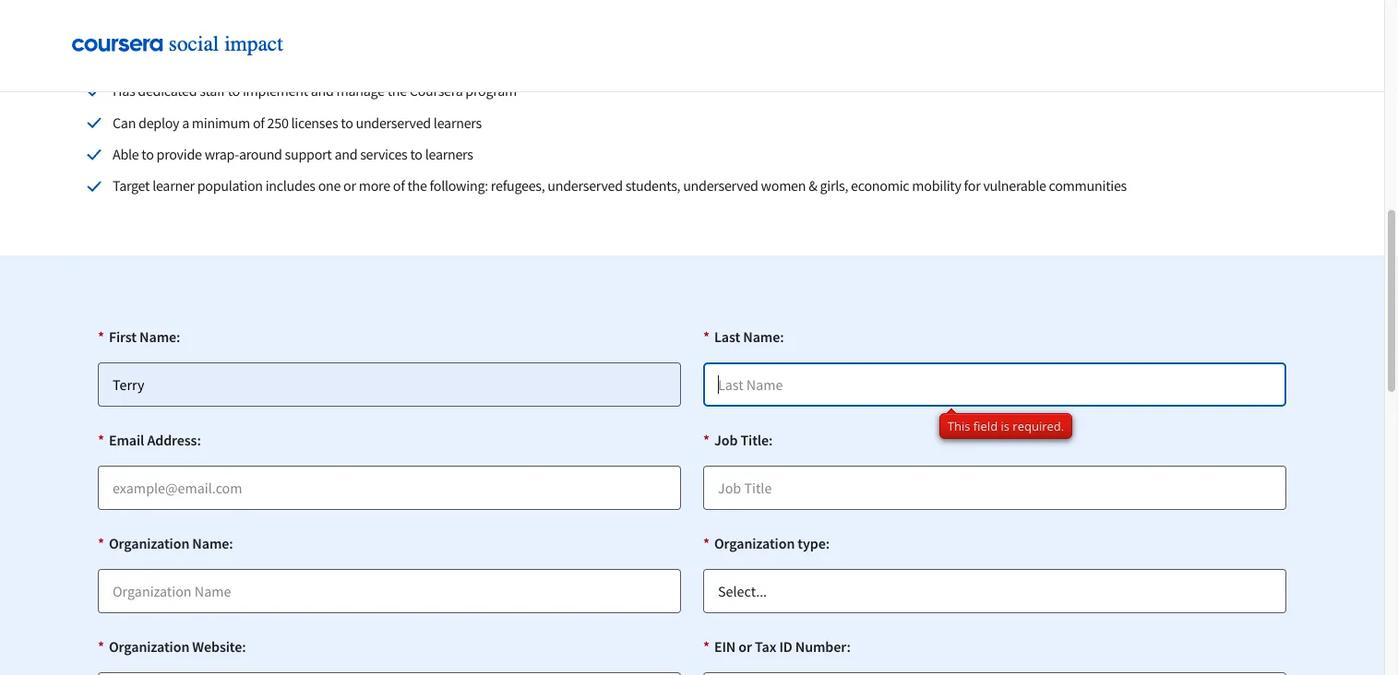 Task type: describe. For each thing, give the bounding box(es) containing it.
more
[[359, 177, 390, 196]]

* organization type:
[[703, 535, 830, 553]]

target learner population includes one or more of the following: refugees, underserved students, underserved women & girls, economic mobility for vulnerable communities
[[113, 177, 1127, 196]]

must be a certified non-profit organization or international charity equivalent
[[113, 50, 564, 69]]

support
[[285, 146, 332, 164]]

social
[[87, 9, 134, 32]]

provide
[[157, 146, 202, 164]]

profit
[[251, 50, 283, 69]]

address:
[[147, 432, 201, 450]]

* for * organization name:
[[98, 535, 104, 553]]

vulnerable
[[983, 177, 1046, 196]]

partner
[[195, 9, 255, 32]]

0 horizontal spatial underserved
[[356, 114, 431, 132]]

Organization Name text field
[[98, 570, 681, 614]]

* last name:
[[703, 328, 784, 347]]

* for * first name:
[[98, 328, 104, 347]]

Last Name text field
[[703, 363, 1287, 408]]

is
[[1001, 418, 1010, 435]]

requirements:
[[414, 9, 526, 32]]

minimum for of
[[192, 114, 250, 132]]

manage
[[336, 82, 385, 101]]

* for * organization type:
[[703, 535, 710, 553]]

one
[[318, 177, 341, 196]]

can deploy a minimum of 250 licenses to underserved learners
[[113, 114, 482, 132]]

this field is required.
[[948, 418, 1064, 435]]

0 horizontal spatial and
[[311, 82, 334, 101]]

can
[[113, 114, 136, 132]]

to right licenses
[[341, 114, 353, 132]]

to right staff
[[228, 82, 240, 101]]

ein
[[714, 638, 736, 657]]

mobility
[[912, 177, 962, 196]]

* for * last name:
[[703, 328, 710, 347]]

2 horizontal spatial underserved
[[683, 177, 758, 196]]

* email address:
[[98, 432, 201, 450]]

licenses
[[291, 114, 338, 132]]

has dedicated staff to implement and manage the coursera program
[[113, 82, 517, 101]]

1 vertical spatial and
[[335, 146, 357, 164]]

able
[[113, 146, 139, 164]]

0 vertical spatial of
[[253, 114, 265, 132]]

organization for organization website:
[[109, 638, 189, 657]]

* for * ein or tax id number:
[[703, 638, 710, 657]]

communities
[[1049, 177, 1127, 196]]

be
[[144, 50, 159, 69]]

learner
[[152, 177, 195, 196]]

program
[[466, 82, 517, 101]]

organization for organization name:
[[109, 535, 189, 553]]

name: for * first name:
[[139, 328, 180, 347]]

following:
[[430, 177, 488, 196]]

has
[[113, 82, 135, 101]]

required.
[[1013, 418, 1064, 435]]

international
[[378, 50, 455, 69]]

this
[[948, 418, 971, 435]]

1 horizontal spatial underserved
[[548, 177, 623, 196]]

a for deploy
[[182, 114, 189, 132]]

* for * email address:
[[98, 432, 104, 450]]

id
[[779, 638, 793, 657]]

first
[[109, 328, 137, 347]]

dedicated
[[138, 82, 197, 101]]

non-
[[223, 50, 251, 69]]

target
[[113, 177, 150, 196]]

staff
[[200, 82, 225, 101]]

certified
[[171, 50, 220, 69]]

250
[[267, 114, 289, 132]]

&
[[809, 177, 818, 196]]

type:
[[798, 535, 830, 553]]

refugees,
[[491, 177, 545, 196]]

organization for organization type:
[[714, 535, 795, 553]]



Task type: vqa. For each thing, say whether or not it's contained in the screenshot.
bottommost employer
no



Task type: locate. For each thing, give the bounding box(es) containing it.
0 horizontal spatial name:
[[139, 328, 180, 347]]

this field is required. alert
[[940, 414, 1073, 440]]

impact
[[137, 9, 192, 32]]

0 horizontal spatial the
[[387, 82, 407, 101]]

1 vertical spatial learners
[[425, 146, 473, 164]]

0 horizontal spatial a
[[162, 50, 169, 69]]

a right the be
[[162, 50, 169, 69]]

eligibility
[[337, 9, 411, 32]]

organization
[[109, 535, 189, 553], [714, 535, 795, 553], [109, 638, 189, 657]]

deploy
[[138, 114, 179, 132]]

and down organization
[[311, 82, 334, 101]]

0 horizontal spatial minimum
[[192, 114, 250, 132]]

social impact partner minimum eligibility requirements:
[[87, 9, 526, 32]]

to right services
[[410, 146, 423, 164]]

2 horizontal spatial or
[[739, 638, 752, 657]]

2 horizontal spatial name:
[[743, 328, 784, 347]]

1 horizontal spatial minimum
[[258, 9, 334, 32]]

and up one
[[335, 146, 357, 164]]

of
[[253, 114, 265, 132], [393, 177, 405, 196]]

services
[[360, 146, 408, 164]]

* job title:
[[703, 432, 773, 450]]

0 vertical spatial learners
[[434, 114, 482, 132]]

number:
[[796, 638, 851, 657]]

1 vertical spatial minimum
[[192, 114, 250, 132]]

* for * job title:
[[703, 432, 710, 450]]

of left '250'
[[253, 114, 265, 132]]

* organization name:
[[98, 535, 233, 553]]

None text field
[[703, 673, 1287, 676]]

of right more
[[393, 177, 405, 196]]

women
[[761, 177, 806, 196]]

1 horizontal spatial a
[[182, 114, 189, 132]]

population
[[197, 177, 263, 196]]

around
[[239, 146, 282, 164]]

title:
[[741, 432, 773, 450]]

1 vertical spatial or
[[343, 177, 356, 196]]

website:
[[192, 638, 246, 657]]

a for be
[[162, 50, 169, 69]]

0 vertical spatial or
[[363, 50, 375, 69]]

* organization website:
[[98, 638, 246, 657]]

1 horizontal spatial of
[[393, 177, 405, 196]]

minimum up wrap- at top left
[[192, 114, 250, 132]]

learners for able to provide wrap-around support and services to learners
[[425, 146, 473, 164]]

example@email.com email field
[[98, 467, 681, 511]]

last
[[714, 328, 740, 347]]

1 vertical spatial the
[[407, 177, 427, 196]]

0 vertical spatial minimum
[[258, 9, 334, 32]]

to right able
[[142, 146, 154, 164]]

learners for can deploy a minimum of 250 licenses to underserved learners
[[434, 114, 482, 132]]

First Name text field
[[98, 363, 681, 408]]

underserved
[[356, 114, 431, 132], [548, 177, 623, 196], [683, 177, 758, 196]]

1 horizontal spatial the
[[407, 177, 427, 196]]

to
[[228, 82, 240, 101], [341, 114, 353, 132], [142, 146, 154, 164], [410, 146, 423, 164]]

or
[[363, 50, 375, 69], [343, 177, 356, 196], [739, 638, 752, 657]]

wrap-
[[205, 146, 239, 164]]

learners down "coursera"
[[434, 114, 482, 132]]

must
[[113, 50, 141, 69]]

1 horizontal spatial and
[[335, 146, 357, 164]]

minimum for eligibility
[[258, 9, 334, 32]]

name: for * organization name:
[[192, 535, 233, 553]]

charity
[[457, 50, 499, 69]]

email
[[109, 432, 144, 450]]

1 horizontal spatial or
[[363, 50, 375, 69]]

and
[[311, 82, 334, 101], [335, 146, 357, 164]]

tax
[[755, 638, 777, 657]]

social impact logo image
[[72, 34, 294, 58]]

*
[[98, 328, 104, 347], [703, 328, 710, 347], [98, 432, 104, 450], [703, 432, 710, 450], [98, 535, 104, 553], [703, 535, 710, 553], [98, 638, 104, 657], [703, 638, 710, 657]]

underserved right refugees,
[[548, 177, 623, 196]]

includes
[[266, 177, 315, 196]]

the left following:
[[407, 177, 427, 196]]

a right deploy
[[182, 114, 189, 132]]

1 vertical spatial of
[[393, 177, 405, 196]]

minimum up organization
[[258, 9, 334, 32]]

implement
[[243, 82, 308, 101]]

0 vertical spatial a
[[162, 50, 169, 69]]

name:
[[139, 328, 180, 347], [743, 328, 784, 347], [192, 535, 233, 553]]

job
[[714, 432, 738, 450]]

or up manage
[[363, 50, 375, 69]]

* for * organization website:
[[98, 638, 104, 657]]

underserved up services
[[356, 114, 431, 132]]

name: for * last name:
[[743, 328, 784, 347]]

economic
[[851, 177, 910, 196]]

Job Title text field
[[703, 467, 1287, 511]]

field
[[974, 418, 998, 435]]

or left tax
[[739, 638, 752, 657]]

* ein or tax id number:
[[703, 638, 851, 657]]

organization
[[286, 50, 360, 69]]

* first name:
[[98, 328, 180, 347]]

for
[[964, 177, 981, 196]]

able to provide wrap-around support and services to learners
[[113, 146, 473, 164]]

0 vertical spatial and
[[311, 82, 334, 101]]

learners
[[434, 114, 482, 132], [425, 146, 473, 164]]

equivalent
[[501, 50, 564, 69]]

1 horizontal spatial name:
[[192, 535, 233, 553]]

2 vertical spatial or
[[739, 638, 752, 657]]

a
[[162, 50, 169, 69], [182, 114, 189, 132]]

coursera
[[410, 82, 463, 101]]

1 vertical spatial a
[[182, 114, 189, 132]]

students,
[[626, 177, 681, 196]]

or right one
[[343, 177, 356, 196]]

the right manage
[[387, 82, 407, 101]]

0 vertical spatial the
[[387, 82, 407, 101]]

minimum
[[258, 9, 334, 32], [192, 114, 250, 132]]

underserved left women
[[683, 177, 758, 196]]

0 horizontal spatial or
[[343, 177, 356, 196]]

www.example.org text field
[[98, 673, 681, 676]]

girls,
[[820, 177, 848, 196]]

the
[[387, 82, 407, 101], [407, 177, 427, 196]]

learners up following:
[[425, 146, 473, 164]]

0 horizontal spatial of
[[253, 114, 265, 132]]



